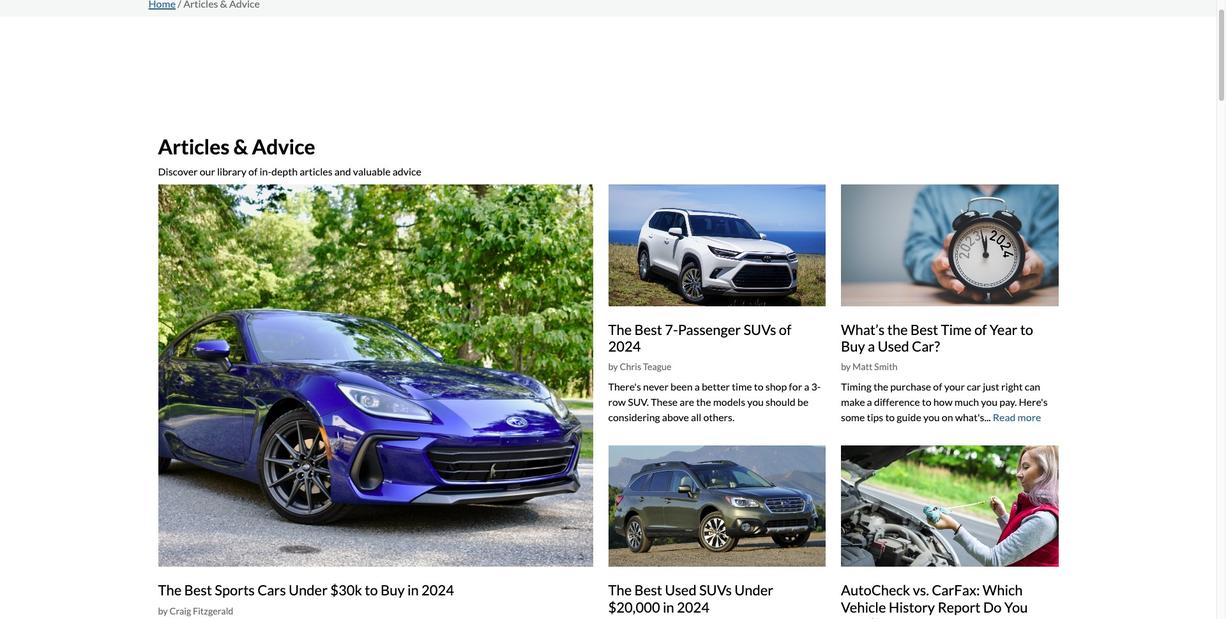 Task type: vqa. For each thing, say whether or not it's contained in the screenshot.
Average
no



Task type: locate. For each thing, give the bounding box(es) containing it.
can
[[1025, 381, 1041, 393]]

teague
[[643, 362, 672, 373]]

used
[[878, 338, 909, 355], [665, 582, 697, 599]]

under
[[289, 582, 328, 599], [735, 582, 774, 599]]

and
[[335, 166, 351, 178]]

0 vertical spatial used
[[878, 338, 909, 355]]

the right are
[[696, 396, 711, 408]]

articles
[[300, 166, 333, 178]]

0 horizontal spatial suvs
[[699, 582, 732, 599]]

best inside what's the best time of year to buy a used car?
[[911, 321, 938, 338]]

best inside the best 7-passenger suvs of 2024
[[635, 321, 662, 338]]

the best used suvs under $20,000 in 2024 image
[[608, 446, 826, 567]]

a up 'tips'
[[867, 396, 872, 408]]

here's
[[1019, 396, 1048, 408]]

the for the best sports cars under $30k to buy in 2024
[[158, 582, 182, 599]]

1 vertical spatial suvs
[[699, 582, 732, 599]]

1 horizontal spatial 2024
[[608, 338, 641, 355]]

7-
[[665, 321, 678, 338]]

are
[[680, 396, 694, 408]]

autocheck vs. carfax: which vehicle history report do you need? link
[[841, 582, 1028, 620]]

2 vertical spatial the
[[696, 396, 711, 408]]

the inside what's the best time of year to buy a used car?
[[887, 321, 908, 338]]

$30k
[[330, 582, 362, 599]]

1 horizontal spatial under
[[735, 582, 774, 599]]

2 horizontal spatial 2024
[[677, 599, 710, 616]]

suv.
[[628, 396, 649, 408]]

time
[[941, 321, 972, 338]]

you left 'on'
[[924, 411, 940, 423]]

what's the best time of year to buy a used car? image
[[841, 185, 1059, 306]]

0 vertical spatial the
[[887, 321, 908, 338]]

1 horizontal spatial in
[[663, 599, 674, 616]]

to right time
[[754, 381, 764, 393]]

suvs inside the best 7-passenger suvs of 2024
[[744, 321, 776, 338]]

your
[[944, 381, 965, 393]]

make
[[841, 396, 865, 408]]

timing
[[841, 381, 872, 393]]

history
[[889, 599, 935, 616]]

library
[[217, 166, 247, 178]]

guide
[[897, 411, 922, 423]]

best inside the best used suvs under $20,000 in 2024
[[635, 582, 662, 599]]

the left car?
[[887, 321, 908, 338]]

under inside the best used suvs under $20,000 in 2024
[[735, 582, 774, 599]]

autocheck
[[841, 582, 910, 599]]

0 horizontal spatial by
[[158, 606, 168, 617]]

1 vertical spatial buy
[[381, 582, 405, 599]]

buy inside what's the best time of year to buy a used car?
[[841, 338, 865, 355]]

these
[[651, 396, 678, 408]]

you
[[1005, 599, 1028, 616]]

vehicle
[[841, 599, 886, 616]]

1 horizontal spatial suvs
[[744, 321, 776, 338]]

by left craig
[[158, 606, 168, 617]]

best
[[635, 321, 662, 338], [911, 321, 938, 338], [184, 582, 212, 599], [635, 582, 662, 599]]

in
[[407, 582, 419, 599], [663, 599, 674, 616]]

a up by matt smith
[[868, 338, 875, 355]]

1 horizontal spatial buy
[[841, 338, 865, 355]]

the
[[887, 321, 908, 338], [874, 381, 889, 393], [696, 396, 711, 408]]

passenger
[[678, 321, 741, 338]]

0 vertical spatial buy
[[841, 338, 865, 355]]

suvs inside the best used suvs under $20,000 in 2024
[[699, 582, 732, 599]]

to right year
[[1020, 321, 1034, 338]]

1 vertical spatial used
[[665, 582, 697, 599]]

to inside what's the best time of year to buy a used car?
[[1020, 321, 1034, 338]]

0 horizontal spatial you
[[747, 396, 764, 408]]

the inside there's never been a better time to shop for a 3- row suv. these are the models you should be considering above all others.
[[696, 396, 711, 408]]

of up how
[[933, 381, 943, 393]]

there's never been a better time to shop for a 3- row suv. these are the models you should be considering above all others.
[[608, 381, 821, 423]]

2 horizontal spatial by
[[841, 362, 851, 373]]

1 horizontal spatial used
[[878, 338, 909, 355]]

by
[[608, 362, 618, 373], [841, 362, 851, 373], [158, 606, 168, 617]]

0 horizontal spatial used
[[665, 582, 697, 599]]

you down time
[[747, 396, 764, 408]]

used right $20,000
[[665, 582, 697, 599]]

which
[[983, 582, 1023, 599]]

of inside the best 7-passenger suvs of 2024
[[779, 321, 792, 338]]

the inside the best 7-passenger suvs of 2024
[[608, 321, 632, 338]]

on
[[942, 411, 953, 423]]

models
[[713, 396, 745, 408]]

to right the $30k
[[365, 582, 378, 599]]

used up smith
[[878, 338, 909, 355]]

buy right the $30k
[[381, 582, 405, 599]]

valuable
[[353, 166, 391, 178]]

the best sports cars under $30k to buy in 2024 link
[[158, 582, 454, 599]]

what's the best time of year to buy a used car?
[[841, 321, 1034, 355]]

of left year
[[975, 321, 987, 338]]

discover our library of in-depth articles and valuable advice
[[158, 166, 421, 178]]

used inside the best used suvs under $20,000 in 2024
[[665, 582, 697, 599]]

0 horizontal spatial buy
[[381, 582, 405, 599]]

1 vertical spatial the
[[874, 381, 889, 393]]

buy up matt at bottom
[[841, 338, 865, 355]]

0 vertical spatial suvs
[[744, 321, 776, 338]]

2024
[[608, 338, 641, 355], [422, 582, 454, 599], [677, 599, 710, 616]]

you
[[747, 396, 764, 408], [981, 396, 998, 408], [924, 411, 940, 423]]

there's
[[608, 381, 641, 393]]

the down smith
[[874, 381, 889, 393]]

under for cars
[[289, 582, 328, 599]]

buy
[[841, 338, 865, 355], [381, 582, 405, 599]]

car
[[967, 381, 981, 393]]

others.
[[703, 411, 735, 423]]

the inside the best used suvs under $20,000 in 2024
[[608, 582, 632, 599]]

the inside timing the purchase of your car just right can make a difference to how much you pay. here's some tips to guide you on what's...
[[874, 381, 889, 393]]

1 horizontal spatial you
[[924, 411, 940, 423]]

of up shop
[[779, 321, 792, 338]]

better
[[702, 381, 730, 393]]

what's the best time of year to buy a used car? link
[[841, 321, 1034, 355]]

by left matt at bottom
[[841, 362, 851, 373]]

you down just
[[981, 396, 998, 408]]

2 under from the left
[[735, 582, 774, 599]]

articles
[[158, 134, 230, 159]]

2 horizontal spatial you
[[981, 396, 998, 408]]

advice
[[252, 134, 315, 159]]

a
[[868, 338, 875, 355], [695, 381, 700, 393], [804, 381, 809, 393], [867, 396, 872, 408]]

considering
[[608, 411, 660, 423]]

in inside the best used suvs under $20,000 in 2024
[[663, 599, 674, 616]]

suvs
[[744, 321, 776, 338], [699, 582, 732, 599]]

fitzgerald
[[193, 606, 233, 617]]

a inside what's the best time of year to buy a used car?
[[868, 338, 875, 355]]

by chris teague
[[608, 362, 672, 373]]

to inside there's never been a better time to shop for a 3- row suv. these are the models you should be considering above all others.
[[754, 381, 764, 393]]

the
[[608, 321, 632, 338], [158, 582, 182, 599], [608, 582, 632, 599]]

pay.
[[1000, 396, 1017, 408]]

the for the best 7-passenger suvs of 2024
[[608, 321, 632, 338]]

sports
[[215, 582, 255, 599]]

1 under from the left
[[289, 582, 328, 599]]

by left "chris" on the bottom right of page
[[608, 362, 618, 373]]

report
[[938, 599, 981, 616]]

1 horizontal spatial by
[[608, 362, 618, 373]]

0 horizontal spatial under
[[289, 582, 328, 599]]

of
[[249, 166, 258, 178], [779, 321, 792, 338], [975, 321, 987, 338], [933, 381, 943, 393]]

to
[[1020, 321, 1034, 338], [754, 381, 764, 393], [922, 396, 932, 408], [886, 411, 895, 423], [365, 582, 378, 599]]

in-
[[260, 166, 271, 178]]

more
[[1018, 411, 1041, 423]]



Task type: describe. For each thing, give the bounding box(es) containing it.
0 horizontal spatial 2024
[[422, 582, 454, 599]]

under for suvs
[[735, 582, 774, 599]]

read
[[993, 411, 1016, 423]]

row
[[608, 396, 626, 408]]

what's
[[841, 321, 885, 338]]

by craig fitzgerald
[[158, 606, 233, 617]]

buy for a
[[841, 338, 865, 355]]

time
[[732, 381, 752, 393]]

of left "in-" at top left
[[249, 166, 258, 178]]

carfax:
[[932, 582, 980, 599]]

to for there's never been a better time to shop for a 3- row suv. these are the models you should be considering above all others.
[[754, 381, 764, 393]]

to for the best sports cars under $30k to buy in 2024
[[365, 582, 378, 599]]

autocheck vs. carfax: which vehicle history report do you need?
[[841, 582, 1028, 620]]

tips
[[867, 411, 884, 423]]

vs.
[[913, 582, 929, 599]]

be
[[798, 396, 809, 408]]

to right 'tips'
[[886, 411, 895, 423]]

a left "3-"
[[804, 381, 809, 393]]

never
[[643, 381, 669, 393]]

autocheck vs. carfax: which vehicle history report do you need? image
[[841, 446, 1059, 567]]

matt
[[853, 362, 873, 373]]

read more
[[993, 411, 1041, 423]]

craig
[[170, 606, 191, 617]]

chris
[[620, 362, 641, 373]]

the best used suvs under $20,000 in 2024
[[608, 582, 774, 616]]

best for the best sports cars under $30k to buy in 2024
[[184, 582, 212, 599]]

above
[[662, 411, 689, 423]]

3-
[[811, 381, 821, 393]]

shop
[[766, 381, 787, 393]]

discover
[[158, 166, 198, 178]]

of inside timing the purchase of your car just right can make a difference to how much you pay. here's some tips to guide you on what's...
[[933, 381, 943, 393]]

how
[[934, 396, 953, 408]]

to left how
[[922, 396, 932, 408]]

by for what's the best time of year to buy a used car?
[[841, 362, 851, 373]]

difference
[[874, 396, 920, 408]]

buy for in
[[381, 582, 405, 599]]

much
[[955, 396, 979, 408]]

advice
[[393, 166, 421, 178]]

what's...
[[955, 411, 991, 423]]

just
[[983, 381, 1000, 393]]

the best 7-passenger suvs of 2024 image
[[608, 185, 826, 306]]

the best sports cars under $30k to buy in 2024 image
[[158, 185, 593, 567]]

year
[[990, 321, 1018, 338]]

a inside timing the purchase of your car just right can make a difference to how much you pay. here's some tips to guide you on what's...
[[867, 396, 872, 408]]

2024 inside the best 7-passenger suvs of 2024
[[608, 338, 641, 355]]

used inside what's the best time of year to buy a used car?
[[878, 338, 909, 355]]

of inside what's the best time of year to buy a used car?
[[975, 321, 987, 338]]

&
[[233, 134, 248, 159]]

to for what's the best time of year to buy a used car?
[[1020, 321, 1034, 338]]

the for what's
[[887, 321, 908, 338]]

should
[[766, 396, 796, 408]]

for
[[789, 381, 802, 393]]

depth
[[271, 166, 298, 178]]

by for the best 7-passenger suvs of 2024
[[608, 362, 618, 373]]

need?
[[841, 616, 880, 620]]

been
[[671, 381, 693, 393]]

purchase
[[891, 381, 931, 393]]

the best used suvs under $20,000 in 2024 link
[[608, 582, 774, 616]]

best for the best 7-passenger suvs of 2024
[[635, 321, 662, 338]]

timing the purchase of your car just right can make a difference to how much you pay. here's some tips to guide you on what's...
[[841, 381, 1048, 423]]

articles & advice
[[158, 134, 315, 159]]

by for the best sports cars under $30k to buy in 2024
[[158, 606, 168, 617]]

cars
[[257, 582, 286, 599]]

by matt smith
[[841, 362, 898, 373]]

the best 7-passenger suvs of 2024 link
[[608, 321, 792, 355]]

the for timing
[[874, 381, 889, 393]]

do
[[983, 599, 1002, 616]]

best for the best used suvs under $20,000 in 2024
[[635, 582, 662, 599]]

the best sports cars under $30k to buy in 2024
[[158, 582, 454, 599]]

some
[[841, 411, 865, 423]]

the best 7-passenger suvs of 2024
[[608, 321, 792, 355]]

2024 inside the best used suvs under $20,000 in 2024
[[677, 599, 710, 616]]

you inside there's never been a better time to shop for a 3- row suv. these are the models you should be considering above all others.
[[747, 396, 764, 408]]

a right 'been'
[[695, 381, 700, 393]]

car?
[[912, 338, 940, 355]]

0 horizontal spatial in
[[407, 582, 419, 599]]

our
[[200, 166, 215, 178]]

all
[[691, 411, 702, 423]]

the for the best used suvs under $20,000 in 2024
[[608, 582, 632, 599]]

read more link
[[993, 411, 1041, 423]]

smith
[[874, 362, 898, 373]]

right
[[1002, 381, 1023, 393]]

$20,000
[[608, 599, 660, 616]]



